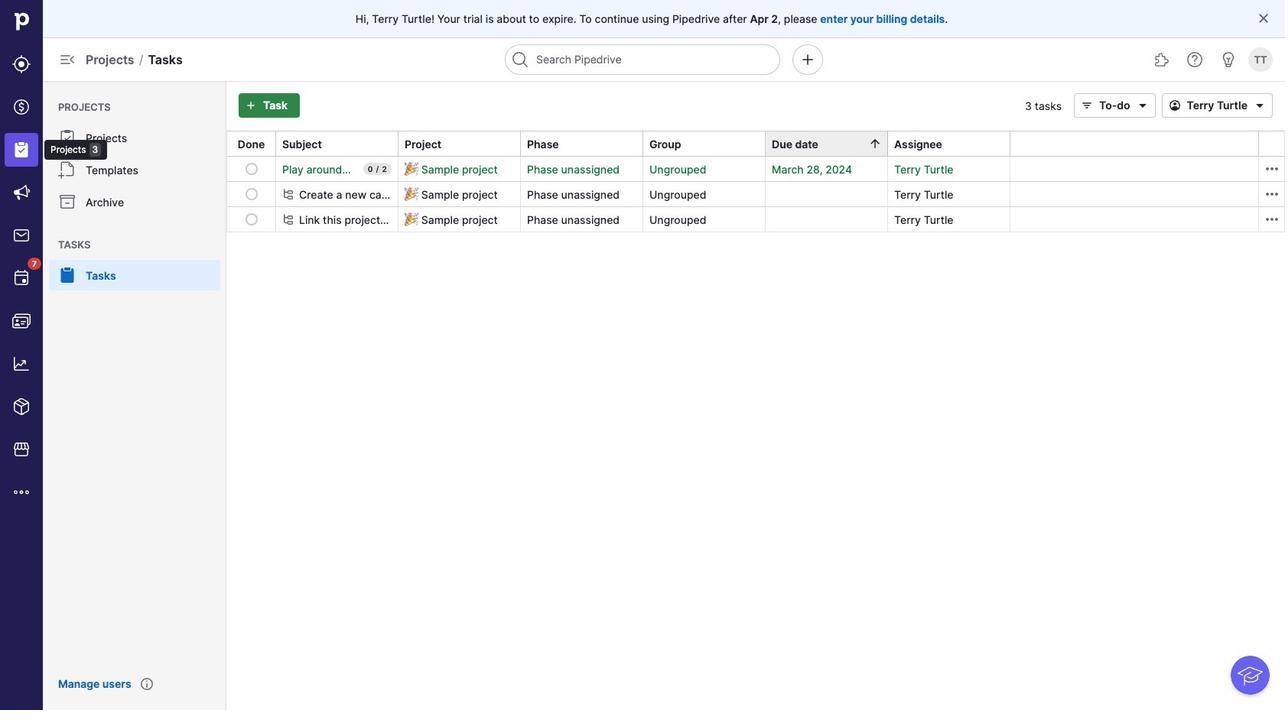 Task type: vqa. For each thing, say whether or not it's contained in the screenshot.
"Edit board" icon
no



Task type: locate. For each thing, give the bounding box(es) containing it.
0 horizontal spatial color primary image
[[245, 213, 257, 226]]

1 row from the top
[[227, 157, 1284, 181]]

2 horizontal spatial color primary image
[[1251, 96, 1269, 115]]

leads image
[[12, 55, 31, 73]]

grid
[[226, 130, 1285, 233]]

2 vertical spatial color primary image
[[245, 213, 257, 226]]

2 row from the top
[[227, 181, 1284, 207]]

row
[[227, 157, 1284, 181], [227, 181, 1284, 207], [227, 207, 1284, 232]]

3 color undefined image from the top
[[58, 266, 76, 285]]

1 vertical spatial color undefined image
[[58, 193, 76, 211]]

0 vertical spatial color undefined image
[[58, 129, 76, 147]]

sales assistant image
[[1219, 50, 1238, 69]]

campaigns image
[[12, 184, 31, 202]]

menu item
[[0, 129, 43, 171], [43, 260, 226, 291]]

1 color undefined image from the top
[[58, 129, 76, 147]]

color undefined image
[[58, 129, 76, 147], [58, 193, 76, 211], [58, 266, 76, 285]]

2 vertical spatial color undefined image
[[58, 266, 76, 285]]

menu
[[0, 0, 107, 711], [43, 81, 226, 711]]

color primary inverted image
[[242, 99, 260, 112]]

color secondary image
[[1262, 185, 1281, 203], [282, 188, 294, 200], [1262, 210, 1281, 229], [282, 213, 294, 226]]

color primary image
[[1258, 12, 1270, 24], [1133, 96, 1152, 115], [1078, 99, 1096, 112], [1165, 99, 1184, 112], [245, 163, 257, 175], [245, 188, 257, 200]]

insights image
[[12, 355, 31, 373]]

1 horizontal spatial color undefined image
[[58, 161, 76, 179]]

1 vertical spatial color undefined image
[[12, 269, 31, 288]]

1 vertical spatial color primary image
[[869, 138, 881, 150]]

color primary image
[[1251, 96, 1269, 115], [869, 138, 881, 150], [245, 213, 257, 226]]

color undefined image
[[58, 161, 76, 179], [12, 269, 31, 288]]

deals image
[[12, 98, 31, 116]]

quick add image
[[799, 50, 817, 69]]

color secondary image
[[1262, 160, 1281, 178]]

0 vertical spatial color undefined image
[[58, 161, 76, 179]]



Task type: describe. For each thing, give the bounding box(es) containing it.
more image
[[12, 483, 31, 502]]

1 vertical spatial menu item
[[43, 260, 226, 291]]

knowledge center bot, also known as kc bot is an onboarding assistant that allows you to see the list of onboarding items in one place for quick and easy reference. this improves your in-app experience. image
[[1231, 656, 1270, 695]]

2 color undefined image from the top
[[58, 193, 76, 211]]

0 vertical spatial color primary image
[[1251, 96, 1269, 115]]

color undefined image inside menu item
[[58, 266, 76, 285]]

0 horizontal spatial color undefined image
[[12, 269, 31, 288]]

contacts image
[[12, 312, 31, 330]]

Search Pipedrive field
[[505, 44, 780, 75]]

1 horizontal spatial color primary image
[[869, 138, 881, 150]]

sales inbox image
[[12, 226, 31, 245]]

products image
[[12, 398, 31, 416]]

color primary image inside row
[[245, 213, 257, 226]]

quick help image
[[1186, 50, 1204, 69]]

0 vertical spatial menu item
[[0, 129, 43, 171]]

projects image
[[12, 141, 31, 159]]

marketplace image
[[12, 441, 31, 459]]

3 row from the top
[[227, 207, 1284, 232]]

home image
[[10, 10, 33, 33]]

info image
[[140, 678, 153, 691]]

menu toggle image
[[58, 50, 76, 69]]



